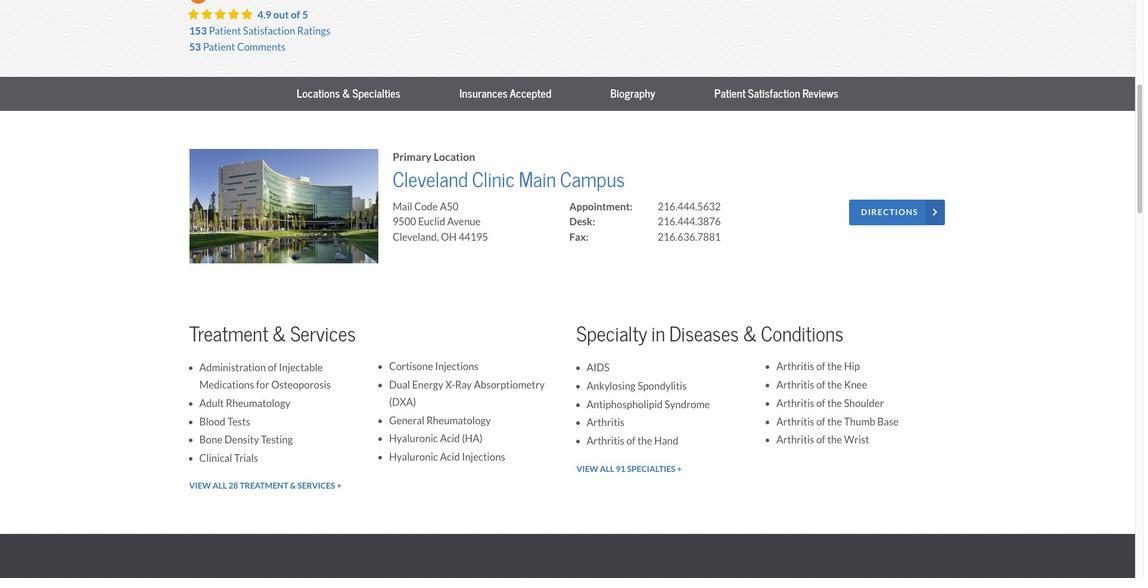 Task type: vqa. For each thing, say whether or not it's contained in the screenshot.
the topmost you're
no



Task type: locate. For each thing, give the bounding box(es) containing it.
base
[[878, 415, 899, 428]]

cleveland,
[[393, 230, 439, 244]]

1 vertical spatial hyaluronic
[[389, 451, 438, 464]]

rheumatology
[[226, 397, 291, 410], [427, 414, 491, 427]]

code
[[414, 200, 438, 213]]

216.444.3876
[[658, 215, 721, 228]]

conditions
[[761, 322, 844, 347]]

patient satisfaction reviews link
[[709, 82, 845, 106]]

of up view all 91 specialties +
[[627, 435, 636, 448]]

density
[[225, 433, 259, 447]]

all left "91"
[[600, 464, 614, 474]]

spondylitis
[[638, 380, 687, 393]]

biography
[[611, 86, 656, 101]]

1 vertical spatial rheumatology
[[427, 414, 491, 427]]

0 horizontal spatial satisfaction
[[243, 24, 295, 38]]

satisfaction
[[243, 24, 295, 38], [748, 86, 801, 101]]

treatment
[[189, 322, 268, 347], [240, 481, 289, 491]]

1 vertical spatial injections
[[462, 451, 505, 464]]

arthritis
[[777, 360, 815, 373], [777, 379, 815, 392], [777, 397, 815, 410], [777, 415, 815, 428], [587, 416, 625, 429], [777, 433, 815, 447], [587, 435, 625, 448]]

aids
[[587, 362, 610, 375]]

1 hyaluronic from the top
[[389, 432, 438, 445]]

+
[[677, 464, 682, 474], [337, 481, 342, 491]]

injections down "(ha)" on the left bottom of the page
[[462, 451, 505, 464]]

all inside view all 28 treatment & services + link
[[213, 481, 227, 491]]

hyaluronic
[[389, 432, 438, 445], [389, 451, 438, 464]]

53
[[189, 41, 201, 54]]

view left "91"
[[577, 464, 598, 474]]

wrist
[[844, 433, 870, 447]]

& up injectable
[[272, 322, 286, 347]]

the left wrist at the right bottom of the page
[[828, 433, 842, 447]]

0 vertical spatial specialties
[[353, 86, 401, 101]]

2 hyaluronic from the top
[[389, 451, 438, 464]]

1 vertical spatial patient
[[203, 41, 235, 54]]

star rating icons image
[[187, 8, 252, 20]]

treatment inside view all 28 treatment & services + link
[[240, 481, 289, 491]]

0 horizontal spatial rheumatology
[[226, 397, 291, 410]]

1 horizontal spatial all
[[600, 464, 614, 474]]

treatment right 28 in the bottom of the page
[[240, 481, 289, 491]]

tests
[[228, 415, 250, 428]]

of left shoulder
[[817, 397, 826, 410]]

0 vertical spatial acid
[[440, 432, 460, 445]]

services
[[290, 322, 356, 347], [298, 481, 335, 491]]

the
[[828, 360, 842, 373], [828, 379, 842, 392], [828, 397, 842, 410], [828, 415, 842, 428], [828, 433, 842, 447], [638, 435, 653, 448]]

thumb
[[844, 415, 876, 428]]

blood
[[199, 415, 225, 428]]

acid
[[440, 432, 460, 445], [440, 451, 460, 464]]

specialties
[[353, 86, 401, 101], [627, 464, 676, 474]]

desk:
[[570, 215, 595, 228]]

1 vertical spatial view
[[189, 481, 211, 491]]

216.636.7881
[[658, 230, 721, 244]]

main
[[519, 167, 556, 192]]

satisfaction down the 4.9
[[243, 24, 295, 38]]

0 vertical spatial all
[[600, 464, 614, 474]]

administration
[[199, 362, 266, 375]]

0 vertical spatial rheumatology
[[226, 397, 291, 410]]

rheumatology down for
[[226, 397, 291, 410]]

specialty
[[577, 322, 648, 347]]

injections
[[435, 360, 479, 373], [462, 451, 505, 464]]

energy
[[412, 379, 444, 392]]

0 horizontal spatial specialties
[[353, 86, 401, 101]]

of up for
[[268, 362, 277, 375]]

cleveland clinic main campus link
[[393, 167, 625, 192]]

1 vertical spatial treatment
[[240, 481, 289, 491]]

& down testing
[[290, 481, 296, 491]]

216.444.3876 fax:
[[570, 215, 721, 244]]

1 vertical spatial all
[[213, 481, 227, 491]]

satisfaction left reviews
[[748, 86, 801, 101]]

of left wrist at the right bottom of the page
[[817, 433, 826, 447]]

0 horizontal spatial view
[[189, 481, 211, 491]]

rheumatology up "(ha)" on the left bottom of the page
[[427, 414, 491, 427]]

all inside view all 91 specialties + link
[[600, 464, 614, 474]]

osteoporosis
[[271, 379, 331, 392]]

0 vertical spatial hyaluronic
[[389, 432, 438, 445]]

all left 28 in the bottom of the page
[[213, 481, 227, 491]]

ratings
[[297, 24, 331, 38]]

view for specialty in diseases & conditions
[[577, 464, 598, 474]]

cortisone injections dual energy x-ray absorptiometry (dxa) general rheumatology hyaluronic acid (ha) hyaluronic acid injections
[[389, 360, 545, 464]]

2 acid from the top
[[440, 451, 460, 464]]

comments
[[237, 41, 286, 54]]

1 acid from the top
[[440, 432, 460, 445]]

dual
[[389, 379, 410, 392]]

1 horizontal spatial specialties
[[627, 464, 676, 474]]

&
[[342, 86, 350, 101], [272, 322, 286, 347], [743, 322, 757, 347], [290, 481, 296, 491]]

1 vertical spatial satisfaction
[[748, 86, 801, 101]]

0 vertical spatial injections
[[435, 360, 479, 373]]

1 horizontal spatial view
[[577, 464, 598, 474]]

0 horizontal spatial all
[[213, 481, 227, 491]]

accepted
[[510, 86, 552, 101]]

arthritis of the hip arthritis of the knee arthritis of the shoulder arthritis of the thumb base arthritis of the wrist
[[777, 360, 899, 447]]

1 horizontal spatial satisfaction
[[748, 86, 801, 101]]

1 vertical spatial +
[[337, 481, 342, 491]]

specialties right locations
[[353, 86, 401, 101]]

9500
[[393, 215, 416, 228]]

rheumatology inside cortisone injections dual energy x-ray absorptiometry (dxa) general rheumatology hyaluronic acid (ha) hyaluronic acid injections
[[427, 414, 491, 427]]

view down clinical
[[189, 481, 211, 491]]

0 vertical spatial view
[[577, 464, 598, 474]]

antiphospholipid
[[587, 398, 663, 411]]

injections up x-
[[435, 360, 479, 373]]

specialties right "91"
[[627, 464, 676, 474]]

view for treatment & services
[[189, 481, 211, 491]]

out
[[274, 8, 289, 21]]

view all 91 specialties +
[[577, 464, 682, 474]]

treatment up the administration
[[189, 322, 268, 347]]

of
[[291, 8, 300, 21], [817, 360, 826, 373], [268, 362, 277, 375], [817, 379, 826, 392], [817, 397, 826, 410], [817, 415, 826, 428], [817, 433, 826, 447], [627, 435, 636, 448]]

1 vertical spatial acid
[[440, 451, 460, 464]]

the left hand
[[638, 435, 653, 448]]

patient
[[209, 24, 241, 38], [203, 41, 235, 54], [715, 86, 746, 101]]

1 vertical spatial services
[[298, 481, 335, 491]]

28
[[229, 481, 238, 491]]

administration of injectable medications for osteoporosis adult rheumatology blood tests bone density testing clinical trials
[[199, 362, 331, 465]]

cleveland clinic main campus image
[[189, 149, 379, 264]]

1 horizontal spatial +
[[677, 464, 682, 474]]

0 vertical spatial satisfaction
[[243, 24, 295, 38]]

all
[[600, 464, 614, 474], [213, 481, 227, 491]]

directions
[[861, 207, 919, 217]]

hip
[[844, 360, 860, 373]]

the left hip at the bottom right of page
[[828, 360, 842, 373]]

avenue
[[447, 215, 481, 228]]

1 horizontal spatial rheumatology
[[427, 414, 491, 427]]



Task type: describe. For each thing, give the bounding box(es) containing it.
hand
[[655, 435, 679, 448]]

all for specialty in diseases & conditions
[[600, 464, 614, 474]]

0 vertical spatial services
[[290, 322, 356, 347]]

view all 91 specialties + link
[[577, 460, 682, 479]]

trials
[[234, 452, 258, 465]]

& right locations
[[342, 86, 350, 101]]

medications
[[199, 379, 254, 392]]

ankylosing
[[587, 380, 636, 393]]

clinical
[[199, 452, 232, 465]]

of left the 5
[[291, 8, 300, 21]]

cortisone
[[389, 360, 433, 373]]

campus
[[560, 167, 625, 192]]

for
[[256, 379, 269, 392]]

fax:
[[570, 230, 589, 244]]

216.444.5632
[[658, 200, 721, 213]]

video indicator icon image
[[189, 0, 207, 4]]

aids ankylosing spondylitis antiphospholipid syndrome arthritis arthritis of the hand
[[587, 362, 710, 448]]

insurances
[[460, 86, 508, 101]]

euclid
[[418, 215, 445, 228]]

view all 28 treatment & services +
[[189, 481, 342, 491]]

shoulder
[[844, 397, 884, 410]]

(ha)
[[462, 432, 483, 445]]

treatment & services
[[189, 322, 356, 347]]

specialty in diseases & conditions
[[577, 322, 844, 347]]

locations & specialties
[[297, 86, 401, 101]]

insurances accepted link
[[454, 82, 557, 106]]

cleveland
[[393, 167, 468, 192]]

the left thumb
[[828, 415, 842, 428]]

2 vertical spatial patient
[[715, 86, 746, 101]]

& right diseases
[[743, 322, 757, 347]]

patient satisfaction reviews
[[715, 86, 839, 101]]

a50
[[440, 200, 459, 213]]

general
[[389, 414, 425, 427]]

locations
[[297, 86, 340, 101]]

syndrome
[[665, 398, 710, 411]]

0 vertical spatial patient
[[209, 24, 241, 38]]

216.444.5632 desk:
[[570, 200, 721, 228]]

reviews
[[803, 86, 839, 101]]

insurances accepted
[[460, 86, 552, 101]]

0 vertical spatial +
[[677, 464, 682, 474]]

91
[[616, 464, 626, 474]]

153 patient satisfaction ratings 53 patient comments
[[189, 24, 331, 54]]

(dxa)
[[389, 396, 416, 409]]

of left hip at the bottom right of page
[[817, 360, 826, 373]]

clinic
[[472, 167, 515, 192]]

4.9
[[257, 8, 271, 21]]

mail code a50 9500 euclid avenue cleveland, oh 44195
[[393, 200, 488, 244]]

locations & specialties link
[[291, 82, 406, 106]]

of inside aids ankylosing spondylitis antiphospholipid syndrome arthritis arthritis of the hand
[[627, 435, 636, 448]]

adult
[[199, 397, 224, 410]]

the inside aids ankylosing spondylitis antiphospholipid syndrome arthritis arthritis of the hand
[[638, 435, 653, 448]]

of inside the administration of injectable medications for osteoporosis adult rheumatology blood tests bone density testing clinical trials
[[268, 362, 277, 375]]

injectable
[[279, 362, 323, 375]]

5
[[302, 8, 308, 21]]

1 vertical spatial specialties
[[627, 464, 676, 474]]

0 vertical spatial treatment
[[189, 322, 268, 347]]

153
[[189, 24, 207, 38]]

location
[[434, 150, 475, 164]]

all for treatment & services
[[213, 481, 227, 491]]

testing
[[261, 433, 293, 447]]

of left thumb
[[817, 415, 826, 428]]

4.9 out of 5
[[257, 8, 308, 21]]

44195
[[459, 230, 488, 244]]

primary
[[393, 150, 432, 164]]

x-
[[446, 379, 455, 392]]

the left shoulder
[[828, 397, 842, 410]]

0 horizontal spatial +
[[337, 481, 342, 491]]

bone
[[199, 433, 223, 447]]

in
[[652, 322, 665, 347]]

the left knee on the right of the page
[[828, 379, 842, 392]]

oh
[[441, 230, 457, 244]]

rheumatology inside the administration of injectable medications for osteoporosis adult rheumatology blood tests bone density testing clinical trials
[[226, 397, 291, 410]]

appointment:
[[570, 200, 633, 213]]

of left knee on the right of the page
[[817, 379, 826, 392]]

view all 28 treatment & services + link
[[189, 477, 342, 496]]

satisfaction inside 153 patient satisfaction ratings 53 patient comments
[[243, 24, 295, 38]]

knee
[[844, 379, 868, 392]]

mail
[[393, 200, 412, 213]]

absorptiometry
[[474, 379, 545, 392]]

primary location cleveland clinic main campus
[[393, 150, 625, 192]]

directions link
[[849, 199, 945, 225]]

diseases
[[670, 322, 739, 347]]

biography link
[[605, 82, 661, 106]]

ray
[[455, 379, 472, 392]]



